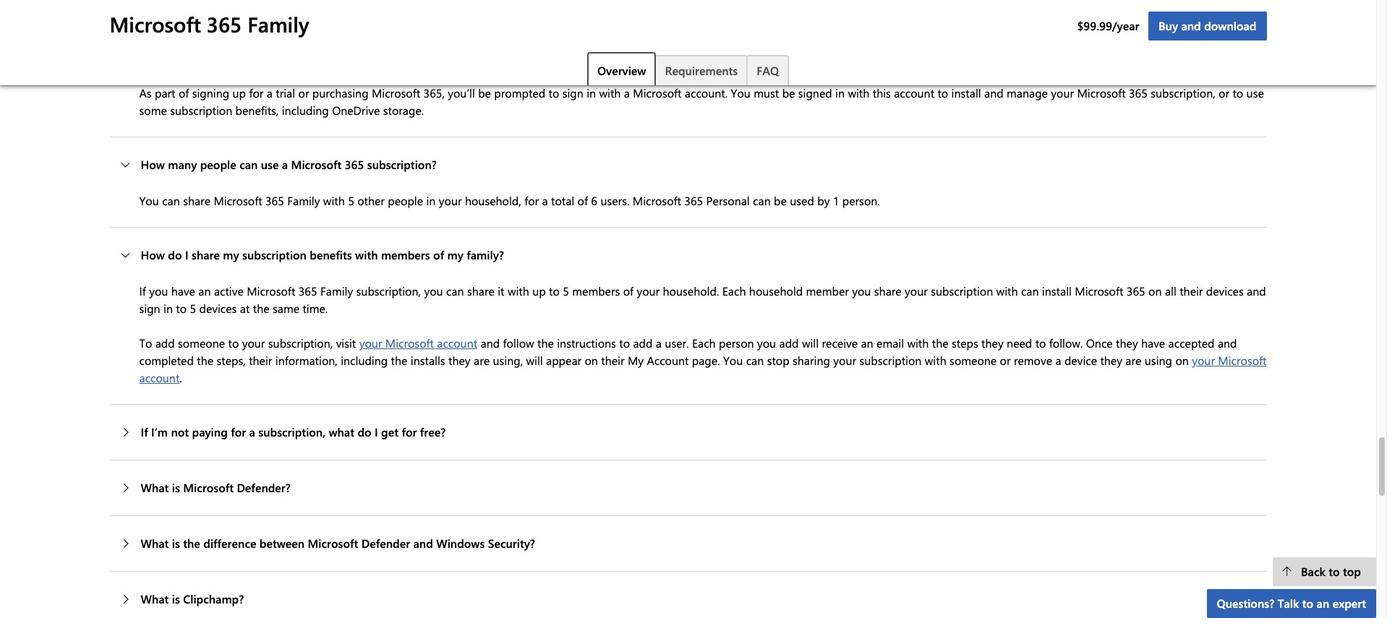 Task type: describe. For each thing, give the bounding box(es) containing it.
what is microsoft defender?
[[141, 480, 291, 496]]

and inside if you have an active microsoft 365 family subscription, you can share it with up to 5 members of your household. each household member you share your subscription with can install microsoft 365 on all their devices and sign in to 5 devices at the same time.
[[1247, 284, 1266, 299]]

using,
[[493, 353, 523, 368]]

the inside dropdown button
[[183, 536, 200, 551]]

people inside how many people can use a microsoft 365 subscription? "dropdown button"
[[200, 157, 236, 172]]

1 are from the left
[[474, 353, 490, 368]]

a left new
[[361, 51, 367, 66]]

follow
[[503, 336, 534, 351]]

1 horizontal spatial their
[[601, 353, 624, 368]]

to down download
[[1233, 86, 1243, 101]]

and inside button
[[1181, 18, 1201, 33]]

you up learn more about a microsoft account .
[[559, 33, 578, 49]]

the inside if you have an active microsoft 365 family subscription, you can share it with up to 5 members of your household. each household member you share your subscription with can install microsoft 365 on all their devices and sign in to 5 devices at the same time.
[[253, 301, 269, 316]]

at
[[240, 301, 250, 316]]

subscription, inside if you have an active microsoft 365 family subscription, you can share it with up to 5 members of your household. each household member you share your subscription with can install microsoft 365 on all their devices and sign in to 5 devices at the same time.
[[356, 284, 421, 299]]

365 up signing
[[207, 10, 242, 38]]

combination
[[292, 33, 356, 49]]

to right prompted
[[548, 86, 559, 101]]

household
[[749, 284, 803, 299]]

overview
[[597, 63, 646, 78]]

in inside if you have an active microsoft 365 family subscription, you can share it with up to 5 members of your household. each household member you share your subscription with can install microsoft 365 on all their devices and sign in to 5 devices at the same time.
[[163, 301, 173, 316]]

0 horizontal spatial that
[[183, 51, 203, 66]]

new
[[370, 51, 391, 66]]

and inside "as part of signing up for a trial or purchasing microsoft 365, you'll be prompted to sign in with a microsoft account. you must be signed in with this account to install and manage your microsoft 365 subscription, or to use some subscription benefits, including onedrive storage."
[[984, 86, 1003, 101]]

get
[[381, 425, 398, 440]]

how do i share my subscription benefits with members of my family?
[[141, 247, 504, 263]]

365 up time.
[[298, 284, 317, 299]]

difference
[[203, 536, 256, 551]]

subscription inside and follow the instructions to add a user. each person you add will receive an email with the steps they need to follow. once they have accepted and completed the steps, their information, including the installs they are using, will appear on their my account page. you can stop sharing your subscription with someone or remove a device they are using on
[[859, 353, 922, 368]]

to add someone to your subscription, visit your microsoft account
[[139, 336, 477, 351]]

more
[[472, 51, 499, 66]]

1
[[833, 193, 839, 208]]

for left total
[[524, 193, 539, 208]]

365 left personal
[[684, 193, 703, 208]]

of inside "as part of signing up for a trial or purchasing microsoft 365, you'll be prompted to sign in with a microsoft account. you must be signed in with this account to install and manage your microsoft 365 subscription, or to use some subscription benefits, including onedrive storage."
[[179, 86, 189, 101]]

use left any
[[966, 33, 983, 49]]

you inside and follow the instructions to add a user. each person you add will receive an email with the steps they need to follow. once they have accepted and completed the steps, their information, including the installs they are using, will appear on their my account page. you can stop sharing your subscription with someone or remove a device they are using on
[[757, 336, 776, 351]]

install inside "as part of signing up for a trial or purchasing microsoft 365, you'll be prompted to sign in with a microsoft account. you must be signed in with this account to install and manage your microsoft 365 subscription, or to use some subscription benefits, including onedrive storage."
[[951, 86, 981, 101]]

have inside "your microsoft account is the combination of an email address and password that you use to sign in to services like onedrive, xbox live, and outlook.com. if you use any of these services, you already have a microsoft account that you can use or you can create a new account."
[[1159, 33, 1183, 49]]

device
[[1064, 353, 1097, 368]]

in down subscription?
[[426, 193, 436, 208]]

trial
[[276, 86, 295, 101]]

to right this
[[938, 86, 948, 101]]

top
[[1343, 564, 1361, 579]]

appear
[[546, 353, 581, 368]]

create
[[327, 51, 358, 66]]

of left "6"
[[578, 193, 588, 208]]

outlook.com.
[[862, 33, 930, 49]]

0 horizontal spatial .
[[180, 370, 182, 386]]

365,
[[423, 86, 445, 101]]

or right trial
[[298, 86, 309, 101]]

0 horizontal spatial their
[[249, 353, 272, 368]]

in down learn more about a microsoft account .
[[587, 86, 596, 101]]

share right member
[[874, 284, 902, 299]]

this
[[873, 86, 891, 101]]

they right installs
[[448, 353, 470, 368]]

free?
[[420, 425, 446, 440]]

how many people can use a microsoft 365 subscription? button
[[110, 138, 1267, 193]]

sharing
[[793, 353, 830, 368]]

you inside "as part of signing up for a trial or purchasing microsoft 365, you'll be prompted to sign in with a microsoft account. you must be signed in with this account to install and manage your microsoft 365 subscription, or to use some subscription benefits, including onedrive storage."
[[731, 86, 751, 101]]

these
[[1021, 33, 1048, 49]]

a down follow.
[[1055, 353, 1061, 368]]

what is microsoft defender? button
[[110, 461, 1267, 516]]

email inside "your microsoft account is the combination of an email address and password that you use to sign in to services like onedrive, xbox live, and outlook.com. if you use any of these services, you already have a microsoft account that you can use or you can create a new account."
[[388, 33, 416, 49]]

security?
[[488, 536, 535, 551]]

of inside if you have an active microsoft 365 family subscription, you can share it with up to 5 members of your household. each household member you share your subscription with can install microsoft 365 on all their devices and sign in to 5 devices at the same time.
[[623, 284, 634, 299]]

what is the difference between microsoft defender and windows security? button
[[110, 517, 1267, 571]]

an inside "your microsoft account is the combination of an email address and password that you use to sign in to services like onedrive, xbox live, and outlook.com. if you use any of these services, you already have a microsoft account that you can use or you can create a new account."
[[373, 33, 385, 49]]

can down combination
[[306, 51, 324, 66]]

family?
[[467, 247, 504, 263]]

email inside and follow the instructions to add a user. each person you add will receive an email with the steps they need to follow. once they have accepted and completed the steps, their information, including the installs they are using, will appear on their my account page. you can stop sharing your subscription with someone or remove a device they are using on
[[876, 336, 904, 351]]

for right get at the left bottom
[[402, 425, 417, 440]]

talk
[[1278, 596, 1299, 611]]

1 vertical spatial your microsoft account link
[[139, 353, 1267, 386]]

can up need
[[1021, 284, 1039, 299]]

account down sign in
[[596, 51, 636, 66]]

an inside if you have an active microsoft 365 family subscription, you can share it with up to 5 members of your household. each household member you share your subscription with can install microsoft 365 on all their devices and sign in to 5 devices at the same time.
[[198, 284, 211, 299]]

faq
[[757, 63, 779, 78]]

microsoft inside your microsoft account
[[1218, 353, 1267, 368]]

prompted
[[494, 86, 545, 101]]

you inside and follow the instructions to add a user. each person you add will receive an email with the steps they need to follow. once they have accepted and completed the steps, their information, including the installs they are using, will appear on their my account page. you can stop sharing your subscription with someone or remove a device they are using on
[[723, 353, 743, 368]]

subscription?
[[367, 157, 437, 172]]

xbox
[[783, 33, 809, 49]]

your microsoft account
[[139, 353, 1267, 386]]

you up to
[[149, 284, 168, 299]]

faq link
[[746, 55, 789, 85]]

users.
[[600, 193, 629, 208]]

live,
[[812, 33, 836, 49]]

can right personal
[[753, 193, 771, 208]]

0 horizontal spatial on
[[585, 353, 598, 368]]

a down buy and download
[[1186, 33, 1192, 49]]

many
[[168, 157, 197, 172]]

your inside your microsoft account
[[1192, 353, 1215, 368]]

in right signed at right top
[[835, 86, 845, 101]]

microsoft 365 family
[[110, 10, 309, 38]]

buy and download button
[[1148, 12, 1267, 40]]

use up benefits,
[[249, 51, 267, 66]]

learn more about microsoft 365 family. tab list
[[110, 52, 1267, 87]]

part
[[155, 86, 175, 101]]

1 vertical spatial devices
[[199, 301, 237, 316]]

back
[[1301, 564, 1325, 579]]

if for if you have an active microsoft 365 family subscription, you can share it with up to 5 members of your household. each household member you share your subscription with can install microsoft 365 on all their devices and sign in to 5 devices at the same time.
[[139, 284, 146, 299]]

steps,
[[217, 353, 246, 368]]

install inside if you have an active microsoft 365 family subscription, you can share it with up to 5 members of your household. each household member you share your subscription with can install microsoft 365 on all their devices and sign in to 5 devices at the same time.
[[1042, 284, 1072, 299]]

an inside questions? talk to an expert dropdown button
[[1317, 596, 1329, 611]]

what is clipchamp?
[[141, 592, 244, 607]]

you up signing
[[206, 51, 225, 66]]

1 add from the left
[[155, 336, 175, 351]]

365 inside "dropdown button"
[[345, 157, 364, 172]]

6
[[591, 193, 597, 208]]

what is clipchamp? button
[[110, 572, 1267, 618]]

follow.
[[1049, 336, 1083, 351]]

365 left all
[[1127, 284, 1145, 299]]

to services
[[653, 33, 706, 49]]

learn more about a microsoft account link
[[441, 51, 636, 66]]

total
[[551, 193, 574, 208]]

you down combination
[[284, 51, 303, 66]]

subscription inside if you have an active microsoft 365 family subscription, you can share it with up to 5 members of your household. each household member you share your subscription with can install microsoft 365 on all their devices and sign in to 5 devices at the same time.
[[931, 284, 993, 299]]

365 inside "as part of signing up for a trial or purchasing microsoft 365, you'll be prompted to sign in with a microsoft account. you must be signed in with this account to install and manage your microsoft 365 subscription, or to use some subscription benefits, including onedrive storage."
[[1129, 86, 1148, 101]]

for right paying
[[231, 425, 246, 440]]

how for how do i share my subscription benefits with members of my family?
[[141, 247, 165, 263]]

they right once
[[1116, 336, 1138, 351]]

0 vertical spatial someone
[[178, 336, 225, 351]]

0 vertical spatial that
[[536, 33, 556, 49]]

each inside if you have an active microsoft 365 family subscription, you can share it with up to 5 members of your household. each household member you share your subscription with can install microsoft 365 on all their devices and sign in to 5 devices at the same time.
[[722, 284, 746, 299]]

learn more about a microsoft account .
[[441, 51, 639, 66]]

storage.
[[383, 103, 424, 118]]

as
[[139, 86, 152, 101]]

sign inside if you have an active microsoft 365 family subscription, you can share it with up to 5 members of your household. each household member you share your subscription with can install microsoft 365 on all their devices and sign in to 5 devices at the same time.
[[139, 301, 160, 316]]

if you have an active microsoft 365 family subscription, you can share it with up to 5 members of your household. each household member you share your subscription with can install microsoft 365 on all their devices and sign in to 5 devices at the same time.
[[139, 284, 1266, 316]]

share down many on the left top of the page
[[183, 193, 210, 208]]

steps
[[952, 336, 978, 351]]

used
[[790, 193, 814, 208]]

up inside if you have an active microsoft 365 family subscription, you can share it with up to 5 members of your household. each household member you share your subscription with can install microsoft 365 on all their devices and sign in to 5 devices at the same time.
[[532, 284, 546, 299]]

account up installs
[[437, 336, 477, 351]]

be left the used
[[774, 193, 787, 208]]

page.
[[692, 353, 720, 368]]

account inside "as part of signing up for a trial or purchasing microsoft 365, you'll be prompted to sign in with a microsoft account. you must be signed in with this account to install and manage your microsoft 365 subscription, or to use some subscription benefits, including onedrive storage."
[[894, 86, 934, 101]]

the up appear
[[537, 336, 554, 351]]

including inside and follow the instructions to add a user. each person you add will receive an email with the steps they need to follow. once they have accepted and completed the steps, their information, including the installs they are using, will appear on their my account page. you can stop sharing your subscription with someone or remove a device they are using on
[[341, 353, 388, 368]]

is for clipchamp?
[[172, 592, 180, 607]]

learn
[[441, 51, 469, 66]]

any
[[986, 33, 1004, 49]]

questions? talk to an expert button
[[1207, 589, 1376, 618]]

can left it
[[446, 284, 464, 299]]

sign in
[[616, 33, 650, 49]]

a left total
[[542, 193, 548, 208]]

they down once
[[1100, 353, 1122, 368]]

remove
[[1014, 353, 1052, 368]]

or inside and follow the instructions to add a user. each person you add will receive an email with the steps they need to follow. once they have accepted and completed the steps, their information, including the installs they are using, will appear on their my account page. you can stop sharing your subscription with someone or remove a device they are using on
[[1000, 353, 1011, 368]]

signed
[[798, 86, 832, 101]]

members inside if you have an active microsoft 365 family subscription, you can share it with up to 5 members of your household. each household member you share your subscription with can install microsoft 365 on all their devices and sign in to 5 devices at the same time.
[[572, 284, 620, 299]]

person.
[[842, 193, 880, 208]]

between
[[259, 536, 305, 551]]

how for how many people can use a microsoft 365 subscription?
[[141, 157, 165, 172]]

0 horizontal spatial 5
[[190, 301, 196, 316]]

account up signing
[[218, 33, 258, 49]]

to up the steps,
[[228, 336, 239, 351]]

a right about
[[535, 51, 541, 66]]

0 vertical spatial your microsoft account link
[[359, 336, 477, 351]]

including inside "as part of signing up for a trial or purchasing microsoft 365, you'll be prompted to sign in with a microsoft account. you must be signed in with this account to install and manage your microsoft 365 subscription, or to use some subscription benefits, including onedrive storage."
[[282, 103, 329, 118]]

a inside how many people can use a microsoft 365 subscription? "dropdown button"
[[282, 157, 288, 172]]

you left any
[[943, 33, 962, 49]]

i'm
[[151, 425, 168, 440]]

already
[[1119, 33, 1156, 49]]

of right any
[[1007, 33, 1018, 49]]

defender?
[[237, 480, 291, 496]]

household,
[[465, 193, 521, 208]]

to up remove
[[1035, 336, 1046, 351]]

1 horizontal spatial will
[[802, 336, 819, 351]]

questions?
[[1217, 596, 1274, 611]]

you down $99.99/year
[[1097, 33, 1116, 49]]

for inside "as part of signing up for a trial or purchasing microsoft 365, you'll be prompted to sign in with a microsoft account. you must be signed in with this account to install and manage your microsoft 365 subscription, or to use some subscription benefits, including onedrive storage."
[[249, 86, 263, 101]]

a inside if i'm not paying for a subscription, what do i get for free? dropdown button
[[249, 425, 255, 440]]



Task type: locate. For each thing, give the bounding box(es) containing it.
is left difference
[[172, 536, 180, 551]]

the left combination
[[272, 33, 289, 49]]

use inside "dropdown button"
[[261, 157, 279, 172]]

if for if i'm not paying for a subscription, what do i get for free?
[[141, 425, 148, 440]]

1 my from the left
[[223, 247, 239, 263]]

on inside if you have an active microsoft 365 family subscription, you can share it with up to 5 members of your household. each household member you share your subscription with can install microsoft 365 on all their devices and sign in to 5 devices at the same time.
[[1148, 284, 1162, 299]]

share up active
[[192, 247, 220, 263]]

subscription inside "as part of signing up for a trial or purchasing microsoft 365, you'll be prompted to sign in with a microsoft account. you must be signed in with this account to install and manage your microsoft 365 subscription, or to use some subscription benefits, including onedrive storage."
[[170, 103, 232, 118]]

0 vertical spatial you
[[731, 86, 751, 101]]

requirements
[[665, 63, 738, 78]]

is for microsoft
[[172, 480, 180, 496]]

account down your
[[139, 51, 180, 66]]

someone down steps
[[950, 353, 997, 368]]

and inside dropdown button
[[413, 536, 433, 551]]

is inside "your microsoft account is the combination of an email address and password that you use to sign in to services like onedrive, xbox live, and outlook.com. if you use any of these services, you already have a microsoft account that you can use or you can create a new account."
[[261, 33, 269, 49]]

can inside and follow the instructions to add a user. each person you add will receive an email with the steps they need to follow. once they have accepted and completed the steps, their information, including the installs they are using, will appear on their my account page. you can stop sharing your subscription with someone or remove a device they are using on
[[746, 353, 764, 368]]

on
[[1148, 284, 1162, 299], [585, 353, 598, 368], [1175, 353, 1189, 368]]

1 vertical spatial family
[[287, 193, 320, 208]]

you can share microsoft 365 family with 5 other people in your household, for a total of 6 users. microsoft 365 personal can be used by 1 person.
[[139, 193, 880, 208]]

2 vertical spatial you
[[723, 353, 743, 368]]

family inside if you have an active microsoft 365 family subscription, you can share it with up to 5 members of your household. each household member you share your subscription with can install microsoft 365 on all their devices and sign in to 5 devices at the same time.
[[320, 284, 353, 299]]

1 vertical spatial that
[[183, 51, 203, 66]]

the left installs
[[391, 353, 407, 368]]

will up sharing
[[802, 336, 819, 351]]

0 vertical spatial devices
[[1206, 284, 1244, 299]]

2 horizontal spatial on
[[1175, 353, 1189, 368]]

a right paying
[[249, 425, 255, 440]]

as part of signing up for a trial or purchasing microsoft 365, you'll be prompted to sign in with a microsoft account. you must be signed in with this account to install and manage your microsoft 365 subscription, or to use some subscription benefits, including onedrive storage.
[[139, 86, 1264, 118]]

1 vertical spatial how
[[141, 247, 165, 263]]

what for what is microsoft defender?
[[141, 480, 169, 496]]

to
[[139, 336, 152, 351]]

0 horizontal spatial someone
[[178, 336, 225, 351]]

0 horizontal spatial members
[[381, 247, 430, 263]]

have down buy
[[1159, 33, 1183, 49]]

with
[[599, 86, 621, 101], [848, 86, 869, 101], [323, 193, 345, 208], [355, 247, 378, 263], [508, 284, 529, 299], [996, 284, 1018, 299], [907, 336, 929, 351], [925, 353, 946, 368]]

paying
[[192, 425, 228, 440]]

it
[[498, 284, 504, 299]]

0 vertical spatial 5
[[348, 193, 354, 208]]

your inside and follow the instructions to add a user. each person you add will receive an email with the steps they need to follow. once they have accepted and completed the steps, their information, including the installs they are using, will appear on their my account page. you can stop sharing your subscription with someone or remove a device they are using on
[[833, 353, 856, 368]]

account
[[647, 353, 689, 368]]

1 horizontal spatial 5
[[348, 193, 354, 208]]

0 vertical spatial members
[[381, 247, 430, 263]]

0 vertical spatial family
[[247, 10, 309, 38]]

my up active
[[223, 247, 239, 263]]

the left steps
[[932, 336, 948, 351]]

2 add from the left
[[633, 336, 653, 351]]

use down benefits,
[[261, 157, 279, 172]]

how inside dropdown button
[[141, 247, 165, 263]]

have inside and follow the instructions to add a user. each person you add will receive an email with the steps they need to follow. once they have accepted and completed the steps, their information, including the installs they are using, will appear on their my account page. you can stop sharing your subscription with someone or remove a device they are using on
[[1141, 336, 1165, 351]]

0 horizontal spatial up
[[233, 86, 246, 101]]

if inside if you have an active microsoft 365 family subscription, you can share it with up to 5 members of your household. each household member you share your subscription with can install microsoft 365 on all their devices and sign in to 5 devices at the same time.
[[139, 284, 146, 299]]

to left sign in
[[602, 33, 613, 49]]

subscription
[[170, 103, 232, 118], [242, 247, 307, 263], [931, 284, 993, 299], [859, 353, 922, 368]]

if inside if i'm not paying for a subscription, what do i get for free? dropdown button
[[141, 425, 148, 440]]

0 horizontal spatial each
[[692, 336, 716, 351]]

2 vertical spatial if
[[141, 425, 148, 440]]

is inside what is clipchamp? dropdown button
[[172, 592, 180, 607]]

use up overview link
[[581, 33, 599, 49]]

be right you'll
[[478, 86, 491, 101]]

install left manage on the right
[[951, 86, 981, 101]]

to inside dropdown button
[[1302, 596, 1313, 611]]

sign inside "as part of signing up for a trial or purchasing microsoft 365, you'll be prompted to sign in with a microsoft account. you must be signed in with this account to install and manage your microsoft 365 subscription, or to use some subscription benefits, including onedrive storage."
[[562, 86, 583, 101]]

what for what is the difference between microsoft defender and windows security?
[[141, 536, 169, 551]]

is inside what is microsoft defender? "dropdown button"
[[172, 480, 180, 496]]

information,
[[275, 353, 338, 368]]

1 vertical spatial will
[[526, 353, 543, 368]]

subscription inside dropdown button
[[242, 247, 307, 263]]

1 vertical spatial including
[[341, 353, 388, 368]]

have up the using
[[1141, 336, 1165, 351]]

your microsoft account link up installs
[[359, 336, 477, 351]]

1 horizontal spatial do
[[358, 425, 371, 440]]

0 vertical spatial sign
[[562, 86, 583, 101]]

0 vertical spatial .
[[636, 51, 639, 66]]

your microsoft account link
[[359, 336, 477, 351], [139, 353, 1267, 386]]

1 horizontal spatial each
[[722, 284, 746, 299]]

their right all
[[1180, 284, 1203, 299]]

or up trial
[[270, 51, 281, 66]]

how do i share my subscription benefits with members of my family? button
[[110, 228, 1267, 283]]

0 vertical spatial i
[[185, 247, 188, 263]]

how many people can use a microsoft 365 subscription?
[[141, 157, 437, 172]]

share inside dropdown button
[[192, 247, 220, 263]]

microsoft inside dropdown button
[[308, 536, 358, 551]]

0 vertical spatial have
[[1159, 33, 1183, 49]]

install up follow.
[[1042, 284, 1072, 299]]

account right this
[[894, 86, 934, 101]]

my
[[628, 353, 644, 368]]

people right other
[[388, 193, 423, 208]]

. down completed
[[180, 370, 182, 386]]

1 vertical spatial you
[[139, 193, 159, 208]]

0 vertical spatial if
[[934, 33, 940, 49]]

2 vertical spatial what
[[141, 592, 169, 607]]

using
[[1145, 353, 1172, 368]]

address
[[419, 33, 459, 49]]

share left it
[[467, 284, 495, 299]]

1 vertical spatial email
[[876, 336, 904, 351]]

on left all
[[1148, 284, 1162, 299]]

1 horizontal spatial i
[[375, 425, 378, 440]]

2 are from the left
[[1125, 353, 1141, 368]]

subscription, inside "as part of signing up for a trial or purchasing microsoft 365, you'll be prompted to sign in with a microsoft account. you must be signed in with this account to install and manage your microsoft 365 subscription, or to use some subscription benefits, including onedrive storage."
[[1151, 86, 1215, 101]]

do
[[168, 247, 182, 263], [358, 425, 371, 440]]

0 horizontal spatial including
[[282, 103, 329, 118]]

the left the steps,
[[197, 353, 213, 368]]

your microsoft account link down user. at the bottom left of the page
[[139, 353, 1267, 386]]

1 vertical spatial 5
[[563, 284, 569, 299]]

what inside "dropdown button"
[[141, 480, 169, 496]]

account. down requirements
[[685, 86, 728, 101]]

including down visit
[[341, 353, 388, 368]]

2 my from the left
[[447, 247, 463, 263]]

what left clipchamp?
[[141, 592, 169, 607]]

that down microsoft 365 family
[[183, 51, 203, 66]]

a left trial
[[267, 86, 273, 101]]

an left expert at the right of page
[[1317, 596, 1329, 611]]

365
[[207, 10, 242, 38], [1129, 86, 1148, 101], [345, 157, 364, 172], [265, 193, 284, 208], [684, 193, 703, 208], [298, 284, 317, 299], [1127, 284, 1145, 299]]

0 horizontal spatial devices
[[199, 301, 237, 316]]

email right "receive"
[[876, 336, 904, 351]]

is down not
[[172, 480, 180, 496]]

2 horizontal spatial add
[[779, 336, 799, 351]]

the left difference
[[183, 536, 200, 551]]

sign
[[562, 86, 583, 101], [139, 301, 160, 316]]

2 vertical spatial have
[[1141, 336, 1165, 351]]

same
[[273, 301, 299, 316]]

have left active
[[171, 284, 195, 299]]

up
[[233, 86, 246, 101], [532, 284, 546, 299]]

some
[[139, 103, 167, 118]]

3 what from the top
[[141, 592, 169, 607]]

1 horizontal spatial people
[[388, 193, 423, 208]]

3 add from the left
[[779, 336, 799, 351]]

2 what from the top
[[141, 536, 169, 551]]

1 vertical spatial sign
[[139, 301, 160, 316]]

they left need
[[981, 336, 1004, 351]]

an left active
[[198, 284, 211, 299]]

1 vertical spatial account.
[[685, 86, 728, 101]]

1 horizontal spatial devices
[[1206, 284, 1244, 299]]

by
[[817, 193, 830, 208]]

family down how many people can use a microsoft 365 subscription?
[[287, 193, 320, 208]]

1 horizontal spatial install
[[1042, 284, 1072, 299]]

account. inside "your microsoft account is the combination of an email address and password that you use to sign in to services like onedrive, xbox live, and outlook.com. if you use any of these services, you already have a microsoft account that you can use or you can create a new account."
[[395, 51, 437, 66]]

buy
[[1158, 18, 1178, 33]]

1 vertical spatial someone
[[950, 353, 997, 368]]

their right the steps,
[[249, 353, 272, 368]]

they
[[981, 336, 1004, 351], [1116, 336, 1138, 351], [448, 353, 470, 368], [1100, 353, 1122, 368]]

sign down learn more about a microsoft account .
[[562, 86, 583, 101]]

that up learn more about a microsoft account .
[[536, 33, 556, 49]]

0 horizontal spatial my
[[223, 247, 239, 263]]

1 vertical spatial install
[[1042, 284, 1072, 299]]

0 vertical spatial email
[[388, 33, 416, 49]]

0 horizontal spatial account.
[[395, 51, 437, 66]]

for up benefits,
[[249, 86, 263, 101]]

add up completed
[[155, 336, 175, 351]]

0 vertical spatial how
[[141, 157, 165, 172]]

about
[[502, 51, 532, 66]]

0 vertical spatial including
[[282, 103, 329, 118]]

1 horizontal spatial members
[[572, 284, 620, 299]]

1 vertical spatial each
[[692, 336, 716, 351]]

members inside how do i share my subscription benefits with members of my family? dropdown button
[[381, 247, 430, 263]]

is inside 'what is the difference between microsoft defender and windows security?' dropdown button
[[172, 536, 180, 551]]

0 horizontal spatial do
[[168, 247, 182, 263]]

up up benefits,
[[233, 86, 246, 101]]

i inside if i'm not paying for a subscription, what do i get for free? dropdown button
[[375, 425, 378, 440]]

what
[[329, 425, 354, 440]]

0 vertical spatial each
[[722, 284, 746, 299]]

member
[[806, 284, 849, 299]]

defender
[[361, 536, 410, 551]]

of
[[359, 33, 370, 49], [1007, 33, 1018, 49], [179, 86, 189, 101], [578, 193, 588, 208], [433, 247, 444, 263], [623, 284, 634, 299]]

0 horizontal spatial are
[[474, 353, 490, 368]]

devices down active
[[199, 301, 237, 316]]

family up trial
[[247, 10, 309, 38]]

what up what is clipchamp? at the bottom of the page
[[141, 536, 169, 551]]

stop
[[767, 353, 789, 368]]

time.
[[303, 301, 328, 316]]

must
[[754, 86, 779, 101]]

a left user. at the bottom left of the page
[[656, 336, 662, 351]]

0 vertical spatial people
[[200, 157, 236, 172]]

1 vertical spatial up
[[532, 284, 546, 299]]

a down trial
[[282, 157, 288, 172]]

1 vertical spatial i
[[375, 425, 378, 440]]

0 horizontal spatial i
[[185, 247, 188, 263]]

of right combination
[[359, 33, 370, 49]]

1 horizontal spatial .
[[636, 51, 639, 66]]

or down download
[[1219, 86, 1229, 101]]

clipchamp?
[[183, 592, 244, 607]]

will
[[802, 336, 819, 351], [526, 353, 543, 368]]

subscription, inside dropdown button
[[258, 425, 325, 440]]

if right the outlook.com.
[[934, 33, 940, 49]]

add up stop at the right bottom of page
[[779, 336, 799, 351]]

can down benefits,
[[239, 157, 258, 172]]

1 horizontal spatial sign
[[562, 86, 583, 101]]

1 horizontal spatial that
[[536, 33, 556, 49]]

an inside and follow the instructions to add a user. each person you add will receive an email with the steps they need to follow. once they have accepted and completed the steps, their information, including the installs they are using, will appear on their my account page. you can stop sharing your subscription with someone or remove a device they are using on
[[861, 336, 873, 351]]

overview link
[[587, 52, 656, 87]]

members
[[381, 247, 430, 263], [572, 284, 620, 299]]

their inside if you have an active microsoft 365 family subscription, you can share it with up to 5 members of your household. each household member you share your subscription with can install microsoft 365 on all their devices and sign in to 5 devices at the same time.
[[1180, 284, 1203, 299]]

with inside dropdown button
[[355, 247, 378, 263]]

365 down how many people can use a microsoft 365 subscription?
[[265, 193, 284, 208]]

account.
[[395, 51, 437, 66], [685, 86, 728, 101]]

1 horizontal spatial are
[[1125, 353, 1141, 368]]

the inside "your microsoft account is the combination of an email address and password that you use to sign in to services like onedrive, xbox live, and outlook.com. if you use any of these services, you already have a microsoft account that you can use or you can create a new account."
[[272, 33, 289, 49]]

your
[[139, 33, 163, 49]]

someone inside and follow the instructions to add a user. each person you add will receive an email with the steps they need to follow. once they have accepted and completed the steps, their information, including the installs they are using, will appear on their my account page. you can stop sharing your subscription with someone or remove a device they are using on
[[950, 353, 997, 368]]

questions? talk to an expert
[[1217, 596, 1366, 611]]

buy and download
[[1158, 18, 1256, 33]]

1 how from the top
[[141, 157, 165, 172]]

1 horizontal spatial email
[[876, 336, 904, 351]]

installs
[[411, 353, 445, 368]]

password
[[484, 33, 533, 49]]

1 horizontal spatial including
[[341, 353, 388, 368]]

completed
[[139, 353, 194, 368]]

benefits,
[[235, 103, 279, 118]]

account. down address
[[395, 51, 437, 66]]

0 horizontal spatial email
[[388, 33, 416, 49]]

how inside "dropdown button"
[[141, 157, 165, 172]]

1 horizontal spatial account.
[[685, 86, 728, 101]]

devices right all
[[1206, 284, 1244, 299]]

once
[[1086, 336, 1113, 351]]

to up completed
[[176, 301, 187, 316]]

can left stop at the right bottom of page
[[746, 353, 764, 368]]

an
[[373, 33, 385, 49], [198, 284, 211, 299], [861, 336, 873, 351], [1317, 596, 1329, 611]]

your inside "as part of signing up for a trial or purchasing microsoft 365, you'll be prompted to sign in with a microsoft account. you must be signed in with this account to install and manage your microsoft 365 subscription, or to use some subscription benefits, including onedrive storage."
[[1051, 86, 1074, 101]]

benefits
[[310, 247, 352, 263]]

a down overview
[[624, 86, 630, 101]]

requirements link
[[655, 55, 748, 85]]

to right it
[[549, 284, 560, 299]]

household.
[[663, 284, 719, 299]]

2 horizontal spatial their
[[1180, 284, 1203, 299]]

1 horizontal spatial someone
[[950, 353, 997, 368]]

1 vertical spatial what
[[141, 536, 169, 551]]

1 horizontal spatial up
[[532, 284, 546, 299]]

i inside how do i share my subscription benefits with members of my family? dropdown button
[[185, 247, 188, 263]]

0 horizontal spatial people
[[200, 157, 236, 172]]

person
[[719, 336, 754, 351]]

1 horizontal spatial add
[[633, 336, 653, 351]]

0 horizontal spatial sign
[[139, 301, 160, 316]]

2 vertical spatial family
[[320, 284, 353, 299]]

to up my
[[619, 336, 630, 351]]

account inside your microsoft account
[[139, 370, 180, 386]]

0 vertical spatial account.
[[395, 51, 437, 66]]

share
[[183, 193, 210, 208], [192, 247, 220, 263], [467, 284, 495, 299], [874, 284, 902, 299]]

on down accepted
[[1175, 353, 1189, 368]]

if inside "your microsoft account is the combination of an email address and password that you use to sign in to services like onedrive, xbox live, and outlook.com. if you use any of these services, you already have a microsoft account that you can use or you can create a new account."
[[934, 33, 940, 49]]

1 vertical spatial do
[[358, 425, 371, 440]]

0 vertical spatial install
[[951, 86, 981, 101]]

to inside "your microsoft account is the combination of an email address and password that you use to sign in to services like onedrive, xbox live, and outlook.com. if you use any of these services, you already have a microsoft account that you can use or you can create a new account."
[[602, 33, 613, 49]]

you right member
[[852, 284, 871, 299]]

windows
[[436, 536, 485, 551]]

0 vertical spatial will
[[802, 336, 819, 351]]

what is the difference between microsoft defender and windows security?
[[141, 536, 535, 551]]

of inside dropdown button
[[433, 247, 444, 263]]

of left the "family?" in the top left of the page
[[433, 247, 444, 263]]

you left it
[[424, 284, 443, 299]]

can inside "dropdown button"
[[239, 157, 258, 172]]

an right "receive"
[[861, 336, 873, 351]]

you'll
[[448, 86, 475, 101]]

other
[[357, 193, 385, 208]]

to right talk
[[1302, 596, 1313, 611]]

1 vertical spatial have
[[171, 284, 195, 299]]

including down trial
[[282, 103, 329, 118]]

0 vertical spatial do
[[168, 247, 182, 263]]

0 horizontal spatial will
[[526, 353, 543, 368]]

someone
[[178, 336, 225, 351], [950, 353, 997, 368]]

signing
[[192, 86, 229, 101]]

1 vertical spatial people
[[388, 193, 423, 208]]

1 vertical spatial .
[[180, 370, 182, 386]]

to
[[602, 33, 613, 49], [548, 86, 559, 101], [938, 86, 948, 101], [1233, 86, 1243, 101], [549, 284, 560, 299], [176, 301, 187, 316], [228, 336, 239, 351], [619, 336, 630, 351], [1035, 336, 1046, 351], [1329, 564, 1340, 579], [1302, 596, 1313, 611]]

1 vertical spatial members
[[572, 284, 620, 299]]

what for what is clipchamp?
[[141, 592, 169, 607]]

your
[[1051, 86, 1074, 101], [439, 193, 462, 208], [637, 284, 660, 299], [905, 284, 928, 299], [242, 336, 265, 351], [359, 336, 382, 351], [833, 353, 856, 368], [1192, 353, 1215, 368]]

2 vertical spatial 5
[[190, 301, 196, 316]]

each up page. at the bottom
[[692, 336, 716, 351]]

0 horizontal spatial install
[[951, 86, 981, 101]]

can down many on the left top of the page
[[162, 193, 180, 208]]

be right must
[[782, 86, 795, 101]]

up inside "as part of signing up for a trial or purchasing microsoft 365, you'll be prompted to sign in with a microsoft account. you must be signed in with this account to install and manage your microsoft 365 subscription, or to use some subscription benefits, including onedrive storage."
[[233, 86, 246, 101]]

or inside "your microsoft account is the combination of an email address and password that you use to sign in to services like onedrive, xbox live, and outlook.com. if you use any of these services, you already have a microsoft account that you can use or you can create a new account."
[[270, 51, 281, 66]]

1 what from the top
[[141, 480, 169, 496]]

each inside and follow the instructions to add a user. each person you add will receive an email with the steps they need to follow. once they have accepted and completed the steps, their information, including the installs they are using, will appear on their my account page. you can stop sharing your subscription with someone or remove a device they are using on
[[692, 336, 716, 351]]

all
[[1165, 284, 1176, 299]]

2 horizontal spatial 5
[[563, 284, 569, 299]]

0 vertical spatial what
[[141, 480, 169, 496]]

1 horizontal spatial my
[[447, 247, 463, 263]]

use inside "as part of signing up for a trial or purchasing microsoft 365, you'll be prompted to sign in with a microsoft account. you must be signed in with this account to install and manage your microsoft 365 subscription, or to use some subscription benefits, including onedrive storage."
[[1246, 86, 1264, 101]]

2 how from the top
[[141, 247, 165, 263]]

account. inside "as part of signing up for a trial or purchasing microsoft 365, you'll be prompted to sign in with a microsoft account. you must be signed in with this account to install and manage your microsoft 365 subscription, or to use some subscription benefits, including onedrive storage."
[[685, 86, 728, 101]]

i
[[185, 247, 188, 263], [375, 425, 378, 440]]

have inside if you have an active microsoft 365 family subscription, you can share it with up to 5 members of your household. each household member you share your subscription with can install microsoft 365 on all their devices and sign in to 5 devices at the same time.
[[171, 284, 195, 299]]

0 vertical spatial up
[[233, 86, 246, 101]]

not
[[171, 425, 189, 440]]

can up signing
[[228, 51, 246, 66]]

active
[[214, 284, 244, 299]]

1 horizontal spatial on
[[1148, 284, 1162, 299]]

purchasing
[[312, 86, 369, 101]]

is for the
[[172, 536, 180, 551]]

to left top
[[1329, 564, 1340, 579]]

1 vertical spatial if
[[139, 284, 146, 299]]

are left the using
[[1125, 353, 1141, 368]]



Task type: vqa. For each thing, say whether or not it's contained in the screenshot.
Product in the , visit the 'Order history' page to find the product you purchased. If there's a 'Request a return' button next to it, it's eligible.
no



